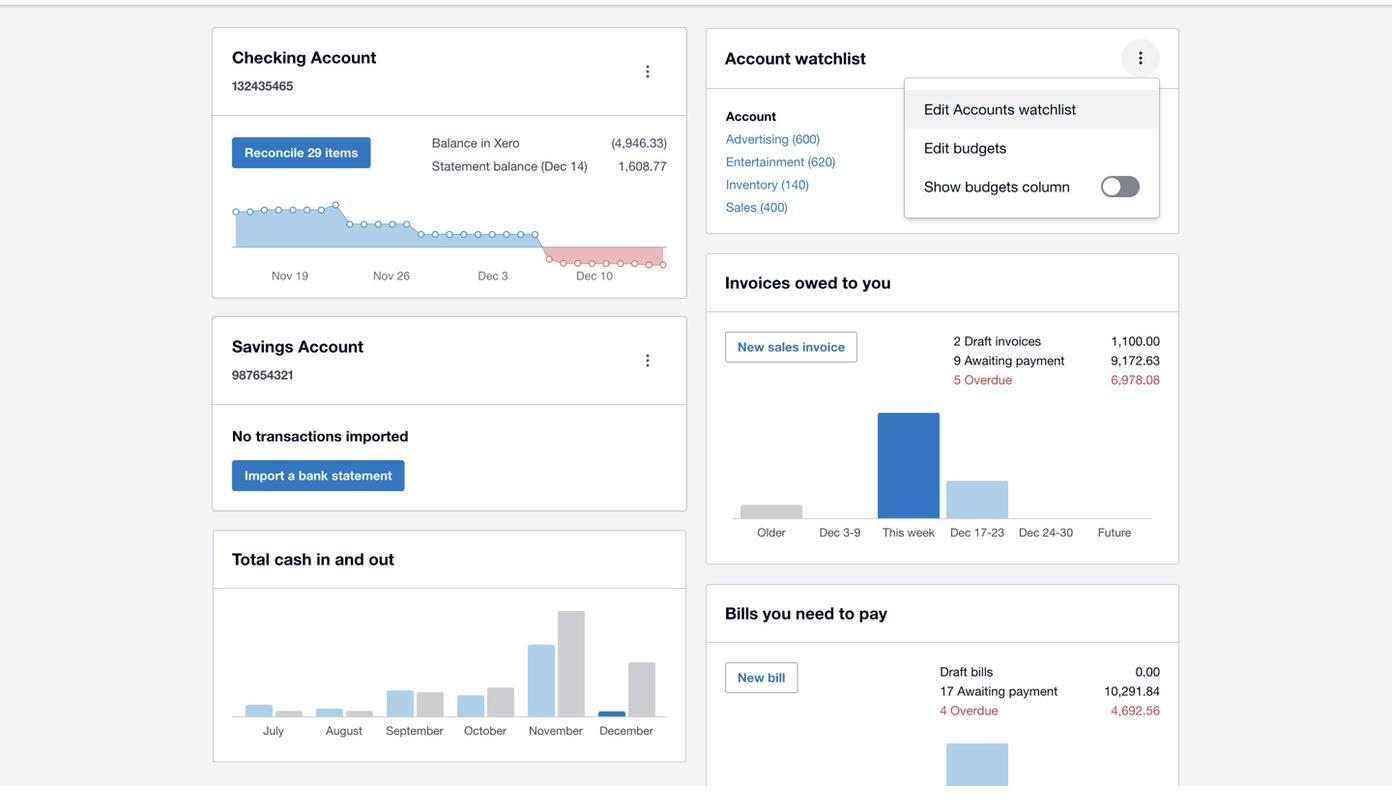 Task type: vqa. For each thing, say whether or not it's contained in the screenshot.


Task type: locate. For each thing, give the bounding box(es) containing it.
savings account
[[232, 336, 364, 356]]

budgets inside button
[[954, 139, 1007, 156]]

0 vertical spatial awaiting
[[965, 353, 1013, 368]]

a
[[288, 468, 295, 483]]

new sales invoice
[[738, 339, 845, 354]]

2 new from the top
[[738, 670, 765, 685]]

1 new from the top
[[738, 339, 765, 354]]

this
[[1012, 109, 1037, 124]]

1 vertical spatial watchlist
[[1019, 101, 1076, 117]]

new inside button
[[738, 670, 765, 685]]

0.00 down edit budgets button at the top right of page
[[1055, 177, 1079, 192]]

budgets inside "button"
[[965, 178, 1018, 195]]

10,453.75 link
[[1103, 132, 1159, 146]]

edit left accounts
[[924, 101, 950, 117]]

balance
[[493, 159, 538, 174]]

4 overdue link
[[940, 703, 998, 718]]

draft
[[965, 334, 992, 349], [940, 664, 968, 679]]

14)
[[570, 159, 588, 174]]

bills you need to pay link
[[725, 599, 887, 627]]

you
[[863, 273, 891, 292], [763, 603, 791, 623]]

budgets
[[954, 139, 1007, 156], [965, 178, 1018, 195]]

account
[[311, 47, 376, 67], [725, 48, 791, 68], [726, 109, 776, 124], [298, 336, 364, 356]]

to
[[842, 273, 858, 292], [839, 603, 855, 623]]

total cash in and out link
[[232, 545, 394, 572]]

0 vertical spatial watchlist
[[795, 48, 866, 68]]

new inside "button"
[[738, 339, 765, 354]]

import
[[245, 468, 284, 483]]

0 vertical spatial budgets
[[954, 139, 1007, 156]]

0.00
[[1055, 177, 1079, 192], [1135, 177, 1159, 192], [1136, 664, 1160, 679]]

0.00 link
[[1055, 177, 1079, 192], [1135, 177, 1159, 192], [1136, 664, 1160, 679]]

edit
[[924, 101, 950, 117], [924, 139, 950, 156]]

1 edit from the top
[[924, 101, 950, 117]]

edit accounts watchlist list box
[[905, 78, 1159, 218]]

payment
[[1016, 353, 1065, 368], [1009, 684, 1058, 699]]

new left sales
[[738, 339, 765, 354]]

0.00 up 10,291.84 link
[[1136, 664, 1160, 679]]

(600)
[[793, 132, 820, 146]]

owed
[[795, 273, 838, 292]]

payment for bills you need to pay
[[1009, 684, 1058, 699]]

inventory (140)
[[726, 177, 809, 192]]

new
[[738, 339, 765, 354], [738, 670, 765, 685]]

advertising (600) link
[[726, 132, 820, 146]]

budgets for show
[[965, 178, 1018, 195]]

to right owed
[[842, 273, 858, 292]]

53.60
[[1128, 154, 1159, 169]]

budgets down accounts
[[954, 139, 1007, 156]]

statement
[[432, 159, 490, 174]]

budgets down edit budgets
[[965, 178, 1018, 195]]

advertising
[[726, 132, 789, 146]]

0 vertical spatial payment
[[1016, 353, 1065, 368]]

edit budgets button
[[905, 129, 1159, 167]]

9
[[954, 353, 961, 368]]

and
[[335, 549, 364, 569]]

0 horizontal spatial watchlist
[[795, 48, 866, 68]]

0 horizontal spatial in
[[316, 549, 330, 569]]

entertainment
[[726, 154, 805, 169]]

1 horizontal spatial in
[[481, 135, 491, 150]]

invoices owed to you
[[725, 273, 891, 292]]

1 vertical spatial overdue
[[951, 703, 998, 718]]

1 vertical spatial budgets
[[965, 178, 1018, 195]]

4
[[940, 703, 947, 718]]

1 vertical spatial you
[[763, 603, 791, 623]]

new bill
[[738, 670, 785, 685]]

1 horizontal spatial you
[[863, 273, 891, 292]]

payment for invoices owed to you
[[1016, 353, 1065, 368]]

draft right 2
[[965, 334, 992, 349]]

accounts
[[954, 101, 1015, 117]]

17 awaiting payment link
[[940, 684, 1058, 699]]

in
[[481, 135, 491, 150], [316, 549, 330, 569]]

987654321
[[232, 367, 293, 382]]

1,608.77
[[615, 159, 667, 174]]

out
[[369, 549, 394, 569]]

inventory
[[726, 177, 778, 192]]

draft up 17
[[940, 664, 968, 679]]

group
[[905, 78, 1159, 218]]

(140)
[[782, 177, 809, 192]]

0.00 for bills
[[1136, 664, 1160, 679]]

reconcile 29 items
[[245, 145, 358, 160]]

1 vertical spatial new
[[738, 670, 765, 685]]

29
[[308, 145, 322, 160]]

0.00 link for inventory (140)
[[1055, 177, 1079, 192]]

in left and
[[316, 549, 330, 569]]

9 awaiting payment
[[954, 353, 1065, 368]]

1 vertical spatial edit
[[924, 139, 950, 156]]

1 vertical spatial awaiting
[[958, 684, 1006, 699]]

total
[[232, 549, 270, 569]]

overdue
[[965, 372, 1012, 387], [951, 703, 998, 718]]

xero
[[494, 135, 520, 150]]

17
[[940, 684, 954, 699]]

overdue right 4
[[951, 703, 998, 718]]

to left pay
[[839, 603, 855, 623]]

statement balance (dec 14)
[[432, 159, 588, 174]]

2 edit from the top
[[924, 139, 950, 156]]

bills
[[725, 603, 758, 623]]

1,100.00 link
[[1111, 334, 1160, 349]]

(400)
[[760, 200, 788, 215]]

budgets for edit
[[954, 139, 1007, 156]]

inventory (140) link
[[726, 177, 809, 192]]

transactions
[[256, 427, 342, 445]]

reconcile 29 items button
[[232, 137, 371, 168]]

new for new sales invoice
[[738, 339, 765, 354]]

awaiting for invoices owed to you
[[965, 353, 1013, 368]]

pay
[[859, 603, 887, 623]]

edit accounts watchlist button
[[905, 90, 1159, 129]]

0 vertical spatial edit
[[924, 101, 950, 117]]

1 vertical spatial to
[[839, 603, 855, 623]]

0 vertical spatial overdue
[[965, 372, 1012, 387]]

watchlist inside button
[[1019, 101, 1076, 117]]

overdue down 9 awaiting payment link
[[965, 372, 1012, 387]]

edit for edit budgets
[[924, 139, 950, 156]]

0.00 link up 10,291.84 link
[[1136, 664, 1160, 679]]

edit inside edit budgets button
[[924, 139, 950, 156]]

awaiting for bills you need to pay
[[958, 684, 1006, 699]]

awaiting down bills
[[958, 684, 1006, 699]]

1 vertical spatial payment
[[1009, 684, 1058, 699]]

awaiting
[[965, 353, 1013, 368], [958, 684, 1006, 699]]

you right owed
[[863, 273, 891, 292]]

edit inside edit accounts watchlist button
[[924, 101, 950, 117]]

0.00 down the 53.60 link
[[1135, 177, 1159, 192]]

you right bills
[[763, 603, 791, 623]]

total cash in and out
[[232, 549, 394, 569]]

import a bank statement
[[245, 468, 392, 483]]

6,978.08
[[1111, 372, 1160, 387]]

advertising (600)
[[726, 132, 820, 146]]

0.00 link down edit budgets button at the top right of page
[[1055, 177, 1079, 192]]

awaiting up 5 overdue "link"
[[965, 353, 1013, 368]]

1 horizontal spatial watchlist
[[1019, 101, 1076, 117]]

in left 'xero' on the top left
[[481, 135, 491, 150]]

0 vertical spatial new
[[738, 339, 765, 354]]

edit up show
[[924, 139, 950, 156]]

edit budgets
[[924, 139, 1007, 156]]

new left bill
[[738, 670, 765, 685]]

0.00 link down the 53.60 link
[[1135, 177, 1159, 192]]

bills you need to pay
[[725, 603, 887, 623]]



Task type: describe. For each thing, give the bounding box(es) containing it.
sales
[[768, 339, 799, 354]]

draft bills
[[940, 664, 993, 679]]

sales (400)
[[726, 200, 788, 215]]

2 draft invoices
[[954, 334, 1041, 349]]

bills
[[971, 664, 993, 679]]

1,100.00
[[1111, 334, 1160, 349]]

this month
[[1012, 109, 1079, 124]]

2 draft invoices link
[[954, 334, 1041, 349]]

30,623.86
[[1103, 200, 1159, 215]]

show budgets column
[[924, 178, 1070, 195]]

overdue for bills you need to pay
[[951, 703, 998, 718]]

10,453.75
[[1103, 132, 1159, 146]]

balance
[[432, 135, 477, 150]]

9,172.63 link
[[1111, 353, 1160, 368]]

(dec
[[541, 159, 567, 174]]

balance in xero
[[432, 135, 520, 150]]

0 vertical spatial to
[[842, 273, 858, 292]]

draft bills link
[[940, 664, 993, 679]]

ytd
[[1134, 109, 1159, 124]]

9 awaiting payment link
[[954, 353, 1065, 368]]

savings
[[232, 336, 294, 356]]

cash
[[274, 549, 312, 569]]

no transactions imported
[[232, 427, 408, 445]]

entertainment (620)
[[726, 154, 836, 169]]

0 horizontal spatial you
[[763, 603, 791, 623]]

10,291.84
[[1104, 684, 1160, 699]]

manage menu toggle image
[[629, 341, 667, 380]]

new for new bill
[[738, 670, 765, 685]]

bank
[[299, 468, 328, 483]]

17 awaiting payment
[[940, 684, 1058, 699]]

accounts watchlist options image
[[1122, 39, 1160, 77]]

(620)
[[808, 154, 836, 169]]

30,623.86 link
[[1103, 200, 1159, 215]]

invoices
[[725, 273, 790, 292]]

1 vertical spatial in
[[316, 549, 330, 569]]

invoice
[[803, 339, 845, 354]]

10,291.84 link
[[1104, 684, 1160, 699]]

4,692.56 link
[[1111, 703, 1160, 718]]

1 vertical spatial draft
[[940, 664, 968, 679]]

(4,946.33)
[[612, 135, 667, 150]]

5 overdue
[[954, 372, 1012, 387]]

overdue for invoices owed to you
[[965, 372, 1012, 387]]

4,692.56
[[1111, 703, 1160, 718]]

edit for edit accounts watchlist
[[924, 101, 950, 117]]

column
[[1022, 178, 1070, 195]]

0.00 for (140)
[[1055, 177, 1079, 192]]

imported
[[346, 427, 408, 445]]

5
[[954, 372, 961, 387]]

checking
[[232, 47, 306, 67]]

items
[[325, 145, 358, 160]]

entertainment (620) link
[[726, 154, 836, 169]]

import a bank statement link
[[232, 460, 405, 491]]

0 vertical spatial draft
[[965, 334, 992, 349]]

checking account
[[232, 47, 376, 67]]

manage menu toggle image
[[629, 52, 667, 91]]

account watchlist link
[[725, 44, 866, 72]]

reconcile
[[245, 145, 304, 160]]

statement
[[332, 468, 392, 483]]

5 overdue link
[[954, 372, 1012, 387]]

need
[[796, 603, 834, 623]]

group containing edit accounts watchlist
[[905, 78, 1159, 218]]

6,978.08 link
[[1111, 372, 1160, 387]]

4 overdue
[[940, 703, 998, 718]]

invoices owed to you link
[[725, 269, 891, 296]]

no
[[232, 427, 252, 445]]

month
[[1041, 109, 1079, 124]]

sales (400) link
[[726, 200, 788, 215]]

132435465
[[232, 78, 293, 93]]

bill
[[768, 670, 785, 685]]

new sales invoice button
[[725, 332, 858, 363]]

new bill button
[[725, 662, 798, 693]]

0 vertical spatial you
[[863, 273, 891, 292]]

53.60 link
[[1128, 154, 1159, 169]]

edit accounts watchlist
[[924, 101, 1076, 117]]

2
[[954, 334, 961, 349]]

9,172.63
[[1111, 353, 1160, 368]]

0 vertical spatial in
[[481, 135, 491, 150]]

0.00 link for draft bills
[[1136, 664, 1160, 679]]



